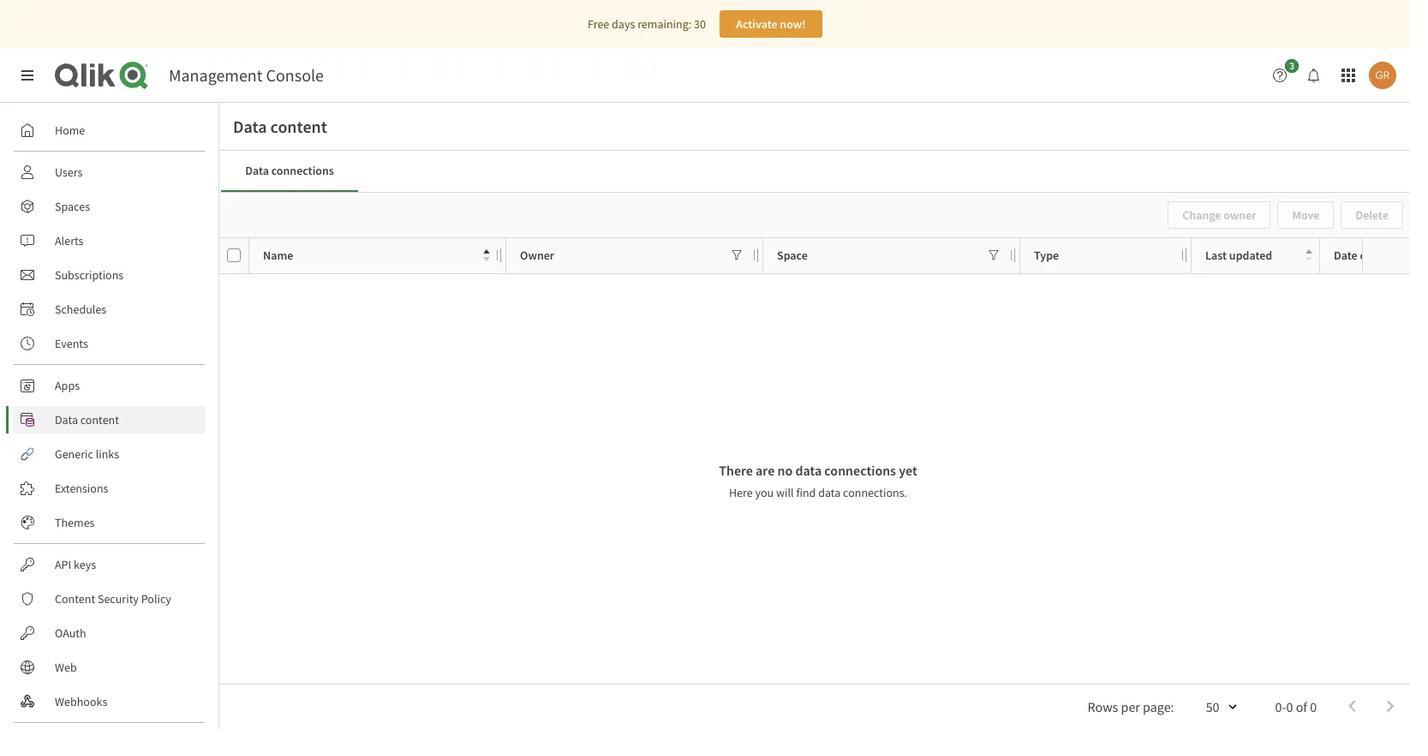 Task type: locate. For each thing, give the bounding box(es) containing it.
last updated button
[[1206, 244, 1313, 267]]

themes
[[55, 515, 95, 530]]

api
[[55, 557, 71, 572]]

1 horizontal spatial content
[[270, 116, 327, 137]]

webhooks link
[[14, 688, 206, 716]]

2 vertical spatial data
[[55, 412, 78, 428]]

activate now!
[[736, 16, 806, 32]]

page:
[[1143, 698, 1174, 716]]

data up find
[[796, 462, 822, 479]]

schedules
[[55, 302, 106, 317]]

1 vertical spatial data
[[245, 163, 269, 178]]

activate now! link
[[720, 10, 823, 38]]

rows per page:
[[1088, 698, 1174, 716]]

oauth link
[[14, 620, 206, 647]]

0 left of
[[1287, 698, 1294, 716]]

data right find
[[818, 485, 841, 500]]

1 vertical spatial connections
[[825, 462, 896, 479]]

0 horizontal spatial 0
[[1287, 698, 1294, 716]]

webhooks
[[55, 694, 107, 710]]

content
[[270, 116, 327, 137], [80, 412, 119, 428]]

30
[[694, 16, 706, 32]]

days
[[612, 16, 635, 32]]

1 vertical spatial data
[[818, 485, 841, 500]]

3
[[1290, 59, 1295, 72]]

web link
[[14, 654, 206, 681]]

1 vertical spatial content
[[80, 412, 119, 428]]

oauth
[[55, 626, 86, 641]]

0 vertical spatial data
[[796, 462, 822, 479]]

data content
[[233, 116, 327, 137], [55, 412, 119, 428]]

last
[[1206, 247, 1227, 263]]

1 horizontal spatial data content
[[233, 116, 327, 137]]

0 vertical spatial connections
[[271, 163, 334, 178]]

content up data connections
[[270, 116, 327, 137]]

management
[[169, 64, 263, 86]]

api keys
[[55, 557, 96, 572]]

home link
[[14, 117, 206, 144]]

1 horizontal spatial connections
[[825, 462, 896, 479]]

there are no data connections yet here you will find data connections.
[[719, 462, 918, 500]]

1 vertical spatial data content
[[55, 412, 119, 428]]

themes link
[[14, 509, 206, 536]]

apps link
[[14, 372, 206, 399]]

subscriptions link
[[14, 261, 206, 289]]

0-0 of 0
[[1276, 698, 1317, 716]]

0
[[1287, 698, 1294, 716], [1310, 698, 1317, 716]]

3 button
[[1267, 59, 1304, 89]]

no
[[778, 462, 793, 479]]

subscriptions
[[55, 267, 124, 283]]

1 horizontal spatial 0
[[1310, 698, 1317, 716]]

find
[[796, 485, 816, 500]]

activate
[[736, 16, 778, 32]]

data inside navigation pane element
[[55, 412, 78, 428]]

connections inside there are no data connections yet here you will find data connections.
[[825, 462, 896, 479]]

data
[[796, 462, 822, 479], [818, 485, 841, 500]]

updated
[[1230, 247, 1273, 263]]

0 horizontal spatial data content
[[55, 412, 119, 428]]

content up links
[[80, 412, 119, 428]]

2 0 from the left
[[1310, 698, 1317, 716]]

0 right of
[[1310, 698, 1317, 716]]

data connections button
[[221, 151, 358, 192]]

data content link
[[14, 406, 206, 434]]

generic links link
[[14, 440, 206, 468]]

data
[[233, 116, 267, 137], [245, 163, 269, 178], [55, 412, 78, 428]]

created
[[1360, 247, 1399, 263]]

data inside button
[[245, 163, 269, 178]]

generic
[[55, 446, 93, 462]]

policy
[[141, 591, 171, 607]]

content security policy
[[55, 591, 171, 607]]

0 horizontal spatial content
[[80, 412, 119, 428]]

data content up the generic links
[[55, 412, 119, 428]]

events link
[[14, 330, 206, 357]]

connections
[[271, 163, 334, 178], [825, 462, 896, 479]]

will
[[776, 485, 794, 500]]

generic links
[[55, 446, 119, 462]]

name
[[263, 247, 293, 263]]

management console
[[169, 64, 324, 86]]

0 vertical spatial content
[[270, 116, 327, 137]]

users link
[[14, 159, 206, 186]]

events
[[55, 336, 88, 351]]

spaces link
[[14, 193, 206, 220]]

alerts
[[55, 233, 84, 249]]

data content up data connections
[[233, 116, 327, 137]]

links
[[96, 446, 119, 462]]

0 horizontal spatial connections
[[271, 163, 334, 178]]

yet
[[899, 462, 918, 479]]

per
[[1121, 698, 1140, 716]]



Task type: vqa. For each thing, say whether or not it's contained in the screenshot.
main content
no



Task type: describe. For each thing, give the bounding box(es) containing it.
Rows per page: 50 field
[[1181, 693, 1241, 721]]

remaining:
[[638, 16, 692, 32]]

data content inside navigation pane element
[[55, 412, 119, 428]]

0 vertical spatial data
[[233, 116, 267, 137]]

users
[[55, 165, 83, 180]]

date created
[[1334, 247, 1399, 263]]

1 0 from the left
[[1287, 698, 1294, 716]]

content
[[55, 591, 95, 607]]

alerts link
[[14, 227, 206, 255]]

date
[[1334, 247, 1358, 263]]

you
[[755, 485, 774, 500]]

space
[[777, 247, 808, 263]]

navigation pane element
[[0, 110, 219, 729]]

web
[[55, 660, 77, 675]]

console
[[266, 64, 324, 86]]

connections.
[[843, 485, 908, 500]]

are
[[756, 462, 775, 479]]

data connections
[[245, 163, 334, 178]]

0 vertical spatial data content
[[233, 116, 327, 137]]

free days remaining: 30
[[588, 16, 706, 32]]

50
[[1206, 698, 1220, 716]]

apps
[[55, 378, 80, 393]]

management console element
[[169, 64, 324, 86]]

extensions link
[[14, 475, 206, 502]]

last updated
[[1206, 247, 1273, 263]]

0-
[[1276, 698, 1287, 716]]

now!
[[780, 16, 806, 32]]

home
[[55, 123, 85, 138]]

rows
[[1088, 698, 1119, 716]]

here
[[729, 485, 753, 500]]

keys
[[74, 557, 96, 572]]

schedules link
[[14, 296, 206, 323]]

of
[[1296, 698, 1308, 716]]

owner
[[520, 247, 554, 263]]

close sidebar menu image
[[21, 69, 34, 82]]

there
[[719, 462, 753, 479]]

extensions
[[55, 481, 108, 496]]

content security policy link
[[14, 585, 206, 613]]

api keys link
[[14, 551, 206, 578]]

content inside navigation pane element
[[80, 412, 119, 428]]

name button
[[263, 244, 490, 267]]

spaces
[[55, 199, 90, 214]]

security
[[98, 591, 139, 607]]

free
[[588, 16, 610, 32]]

connections inside button
[[271, 163, 334, 178]]

greg robinson image
[[1369, 62, 1397, 89]]

type
[[1034, 247, 1059, 263]]

date created button
[[1334, 244, 1410, 267]]



